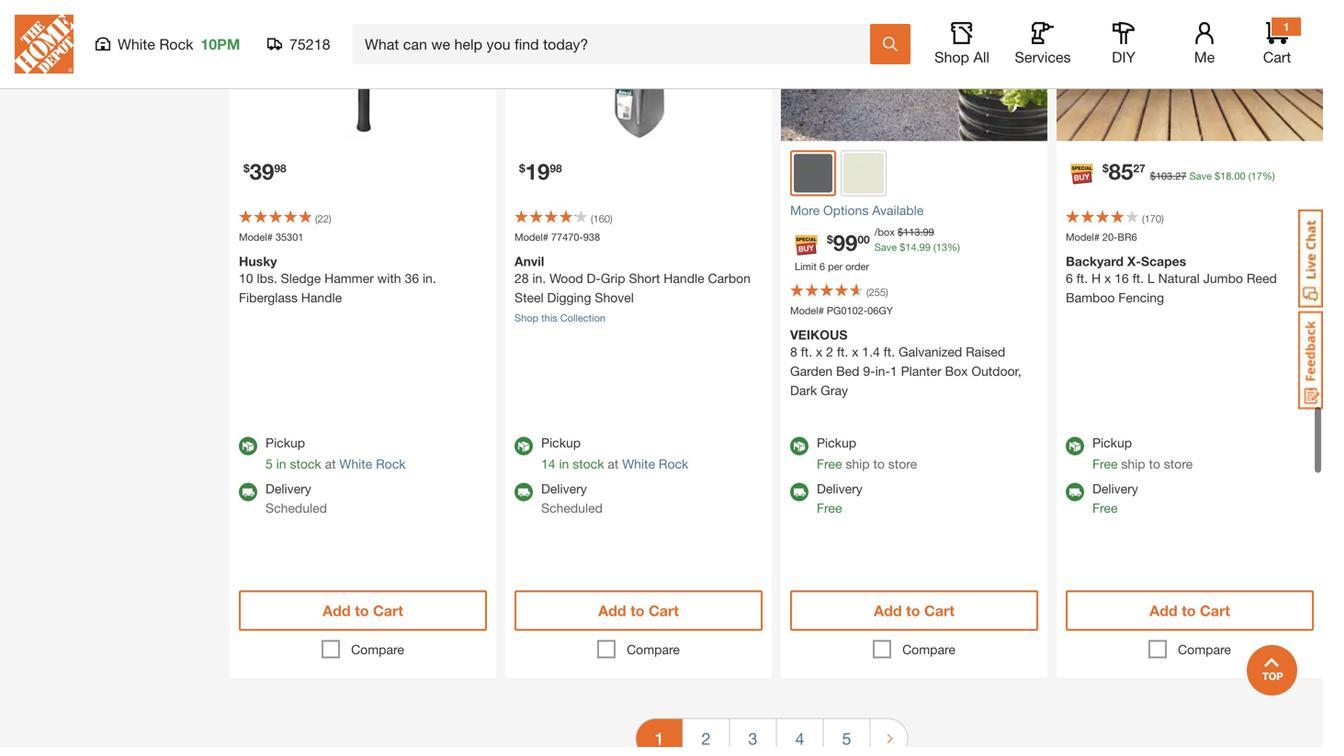 Task type: locate. For each thing, give the bounding box(es) containing it.
1 stock from the left
[[290, 456, 321, 471]]

75218
[[289, 35, 330, 53]]

model# for pickup 5 in stock at white rock
[[239, 231, 273, 243]]

85
[[1109, 158, 1133, 184]]

2 stock from the left
[[573, 456, 604, 471]]

1 available for pickup image from the left
[[239, 437, 257, 455]]

available shipping image for model# 20-br6
[[1066, 483, 1084, 501]]

27 right 103
[[1176, 170, 1187, 182]]

shop this collection link
[[515, 312, 606, 324]]

1 vertical spatial 00
[[858, 233, 870, 246]]

/box
[[875, 226, 895, 238]]

6 left per
[[820, 260, 825, 272]]

1 vertical spatial handle
[[301, 290, 342, 305]]

ft. right the 8
[[801, 344, 812, 359]]

more options available
[[790, 203, 924, 218]]

1 horizontal spatial rock
[[376, 456, 406, 471]]

00 inside $ 99 00
[[858, 233, 870, 246]]

938
[[583, 231, 600, 243]]

1 add to cart button from the left
[[239, 590, 487, 631]]

0 horizontal spatial delivery scheduled
[[266, 481, 327, 515]]

1 horizontal spatial white
[[339, 456, 372, 471]]

0 horizontal spatial available for pickup image
[[515, 437, 533, 455]]

model#
[[239, 231, 273, 243], [515, 231, 548, 243], [1066, 231, 1100, 243], [790, 305, 824, 317]]

wood
[[550, 271, 583, 286]]

0 horizontal spatial delivery free
[[817, 481, 863, 515]]

shop down steel
[[515, 312, 539, 324]]

rock for 39
[[376, 456, 406, 471]]

scheduled for 39
[[266, 500, 327, 515]]

in. right 28
[[532, 271, 546, 286]]

x right h
[[1105, 271, 1111, 286]]

0 horizontal spatial in
[[276, 456, 286, 471]]

00 left /box
[[858, 233, 870, 246]]

$ right /box
[[898, 226, 903, 238]]

hammer
[[324, 271, 374, 286]]

save down /box
[[875, 241, 897, 253]]

rock
[[159, 35, 193, 53], [376, 456, 406, 471], [659, 456, 689, 471]]

1 horizontal spatial handle
[[664, 271, 704, 286]]

/box $ 113 . 99 save $ 14 . 99 ( 13 %) limit 6 per order
[[795, 226, 960, 272]]

handle inside husky 10 lbs. sledge hammer with 36 in. fiberglass handle
[[301, 290, 342, 305]]

2 pickup free ship to store from the left
[[1093, 435, 1193, 471]]

1 right 9- on the right of page
[[890, 363, 898, 379]]

ft.
[[1077, 271, 1088, 286], [1133, 271, 1144, 286], [801, 344, 812, 359], [837, 344, 848, 359], [884, 344, 895, 359]]

0 horizontal spatial store
[[888, 456, 917, 471]]

bed
[[836, 363, 860, 379]]

galvanized
[[899, 344, 962, 359]]

2 scheduled from the left
[[541, 500, 603, 515]]

store for available for pickup image related to free
[[888, 456, 917, 471]]

1 store from the left
[[888, 456, 917, 471]]

ship for available shipping image associated with model# 20-br6
[[1121, 456, 1145, 471]]

in inside 'pickup 14 in stock at white rock'
[[559, 456, 569, 471]]

1 horizontal spatial at
[[608, 456, 619, 471]]

limit
[[795, 260, 817, 272]]

(
[[1249, 170, 1251, 182], [315, 213, 318, 225], [591, 213, 593, 225], [1142, 213, 1145, 225], [934, 241, 936, 253], [867, 286, 869, 298]]

model# up anvil
[[515, 231, 548, 243]]

grip
[[601, 271, 625, 286]]

98 inside $ 39 98
[[274, 162, 286, 175]]

x inside the backyard x-scapes 6 ft. h x 16 ft. l natural jumbo reed bamboo fencing
[[1105, 271, 1111, 286]]

2 at from the left
[[608, 456, 619, 471]]

0 horizontal spatial shop
[[515, 312, 539, 324]]

husky
[[239, 254, 277, 269]]

( inside '/box $ 113 . 99 save $ 14 . 99 ( 13 %) limit 6 per order'
[[934, 241, 936, 253]]

( for ( 22 )
[[315, 213, 318, 225]]

white rock link for 19
[[622, 456, 689, 471]]

add to cart button
[[239, 590, 487, 631], [515, 590, 763, 631], [790, 590, 1038, 631], [1066, 590, 1314, 631]]

in. right '36'
[[423, 271, 436, 286]]

at for 39
[[325, 456, 336, 471]]

2 available shipping image from the left
[[515, 483, 533, 501]]

store
[[888, 456, 917, 471], [1164, 456, 1193, 471]]

)
[[329, 213, 331, 225], [610, 213, 613, 225], [1162, 213, 1164, 225], [886, 286, 888, 298]]

1 compare from the left
[[351, 642, 404, 657]]

d-
[[587, 271, 601, 286]]

1 at from the left
[[325, 456, 336, 471]]

2 white rock link from the left
[[622, 456, 689, 471]]

2 store from the left
[[1164, 456, 1193, 471]]

2 delivery from the left
[[541, 481, 587, 496]]

in inside pickup 5 in stock at white rock
[[276, 456, 286, 471]]

1 pickup free ship to store from the left
[[817, 435, 917, 471]]

1 horizontal spatial delivery scheduled
[[541, 481, 603, 515]]

2 add to cart button from the left
[[515, 590, 763, 631]]

1 horizontal spatial in.
[[532, 271, 546, 286]]

98 up model# 77470-938
[[550, 162, 562, 175]]

services
[[1015, 48, 1071, 66]]

0 vertical spatial save
[[1190, 170, 1212, 182]]

6 inside '/box $ 113 . 99 save $ 14 . 99 ( 13 %) limit 6 per order'
[[820, 260, 825, 272]]

1 horizontal spatial pickup free ship to store
[[1093, 435, 1193, 471]]

in
[[276, 456, 286, 471], [559, 456, 569, 471]]

6 inside the backyard x-scapes 6 ft. h x 16 ft. l natural jumbo reed bamboo fencing
[[1066, 271, 1073, 286]]

0 horizontal spatial white rock link
[[339, 456, 406, 471]]

1 add from the left
[[323, 602, 351, 619]]

garden
[[790, 363, 833, 379]]

1 horizontal spatial x
[[852, 344, 859, 359]]

1 white rock link from the left
[[339, 456, 406, 471]]

br6
[[1118, 231, 1137, 243]]

0 horizontal spatial 6
[[820, 260, 825, 272]]

1 add to cart from the left
[[323, 602, 403, 619]]

available for pickup image for free
[[790, 437, 809, 455]]

in for 19
[[559, 456, 569, 471]]

delivery scheduled
[[266, 481, 327, 515], [541, 481, 603, 515]]

short
[[629, 271, 660, 286]]

) for pickup 5 in stock at white rock
[[329, 213, 331, 225]]

rock inside pickup 5 in stock at white rock
[[376, 456, 406, 471]]

99 up per
[[833, 229, 858, 255]]

compare for model# 35301
[[351, 642, 404, 657]]

model# up husky
[[239, 231, 273, 243]]

1 pickup from the left
[[266, 435, 305, 450]]

scheduled down 'pickup 14 in stock at white rock'
[[541, 500, 603, 515]]

stock for 19
[[573, 456, 604, 471]]

0 horizontal spatial ship
[[846, 456, 870, 471]]

( for ( 255 )
[[867, 286, 869, 298]]

pickup
[[266, 435, 305, 450], [541, 435, 581, 450], [817, 435, 856, 450], [1093, 435, 1132, 450]]

%) inside '/box $ 113 . 99 save $ 14 . 99 ( 13 %) limit 6 per order'
[[947, 241, 960, 253]]

dark gray image
[[794, 154, 833, 192]]

2 available for pickup image from the left
[[1066, 437, 1084, 455]]

white rock link for 39
[[339, 456, 406, 471]]

4 delivery from the left
[[1093, 481, 1138, 496]]

scheduled down '5'
[[266, 500, 327, 515]]

save
[[1190, 170, 1212, 182], [875, 241, 897, 253]]

98 for 39
[[274, 162, 286, 175]]

save left 18 at the right top
[[1190, 170, 1212, 182]]

4 add to cart button from the left
[[1066, 590, 1314, 631]]

3 pickup from the left
[[817, 435, 856, 450]]

to for second available shipping image from right
[[906, 602, 920, 619]]

2 horizontal spatial white
[[622, 456, 655, 471]]

1 scheduled from the left
[[266, 500, 327, 515]]

4 add to cart from the left
[[1150, 602, 1230, 619]]

$ inside $ 19 98
[[519, 162, 525, 175]]

2 98 from the left
[[550, 162, 562, 175]]

0 vertical spatial 14
[[905, 241, 917, 253]]

x left 1.4
[[852, 344, 859, 359]]

1 horizontal spatial 00
[[1235, 170, 1246, 182]]

shop left all
[[935, 48, 969, 66]]

$ 99 00
[[827, 229, 870, 255]]

pickup for model# 20-br6
[[1093, 435, 1132, 450]]

0 horizontal spatial 98
[[274, 162, 286, 175]]

0 horizontal spatial stock
[[290, 456, 321, 471]]

add to cart
[[323, 602, 403, 619], [598, 602, 679, 619], [874, 602, 955, 619], [1150, 602, 1230, 619]]

1
[[1283, 20, 1290, 33], [890, 363, 898, 379]]

shop
[[935, 48, 969, 66], [515, 312, 539, 324]]

0 horizontal spatial scheduled
[[266, 500, 327, 515]]

at for 19
[[608, 456, 619, 471]]

1 vertical spatial shop
[[515, 312, 539, 324]]

98
[[274, 162, 286, 175], [550, 162, 562, 175]]

2 in from the left
[[559, 456, 569, 471]]

free for available for pickup image related to free
[[817, 456, 842, 471]]

1 horizontal spatial 98
[[550, 162, 562, 175]]

6 ft. h x 16 ft. l natural jumbo reed bamboo fencing image
[[1057, 0, 1323, 141]]

in. inside anvil 28 in. wood d-grip short handle carbon steel digging shovel shop this collection
[[532, 271, 546, 286]]

1 98 from the left
[[274, 162, 286, 175]]

ship
[[846, 456, 870, 471], [1121, 456, 1145, 471]]

dark
[[790, 383, 817, 398]]

.
[[1173, 170, 1176, 182], [1232, 170, 1235, 182], [920, 226, 923, 238], [917, 241, 920, 253]]

delivery free for "8 ft. x 2 ft. x 1.4 ft. galvanized raised garden bed 9-in-1 planter box outdoor, dark gray" image
[[817, 481, 863, 515]]

delivery scheduled for 39
[[266, 481, 327, 515]]

0 horizontal spatial 14
[[541, 456, 556, 471]]

1 horizontal spatial delivery free
[[1093, 481, 1138, 515]]

navigation
[[221, 705, 1323, 747]]

0 horizontal spatial 1
[[890, 363, 898, 379]]

x
[[1105, 271, 1111, 286], [816, 344, 823, 359], [852, 344, 859, 359]]

2 compare from the left
[[627, 642, 680, 657]]

2 add from the left
[[598, 602, 626, 619]]

2 add to cart from the left
[[598, 602, 679, 619]]

pickup free ship to store
[[817, 435, 917, 471], [1093, 435, 1193, 471]]

feedback link image
[[1298, 311, 1323, 410]]

delivery for model# 77470-938
[[541, 481, 587, 496]]

0 vertical spatial handle
[[664, 271, 704, 286]]

delivery scheduled down 'pickup 14 in stock at white rock'
[[541, 481, 603, 515]]

$ right the $ 85 27
[[1150, 170, 1156, 182]]

white inside pickup 5 in stock at white rock
[[339, 456, 372, 471]]

4 compare from the left
[[1178, 642, 1231, 657]]

22
[[318, 213, 329, 225]]

outdoor,
[[972, 363, 1022, 379]]

add
[[323, 602, 351, 619], [598, 602, 626, 619], [874, 602, 902, 619], [1150, 602, 1178, 619]]

scheduled
[[266, 500, 327, 515], [541, 500, 603, 515]]

0 horizontal spatial at
[[325, 456, 336, 471]]

1 horizontal spatial white rock link
[[622, 456, 689, 471]]

0 horizontal spatial available for pickup image
[[239, 437, 257, 455]]

model# up backyard
[[1066, 231, 1100, 243]]

2 ship from the left
[[1121, 456, 1145, 471]]

28 in. wood d-grip short handle carbon steel digging shovel image
[[505, 0, 772, 141]]

2 delivery scheduled from the left
[[541, 481, 603, 515]]

to for available shipping image associated with model# 20-br6
[[1182, 602, 1196, 619]]

$ left 103
[[1103, 162, 1109, 175]]

handle inside anvil 28 in. wood d-grip short handle carbon steel digging shovel shop this collection
[[664, 271, 704, 286]]

1 horizontal spatial 1
[[1283, 20, 1290, 33]]

add to cart button for model# 20-br6
[[1066, 590, 1314, 631]]

0 horizontal spatial 00
[[858, 233, 870, 246]]

pickup inside 'pickup 14 in stock at white rock'
[[541, 435, 581, 450]]

available for pickup image down dark
[[790, 437, 809, 455]]

1 vertical spatial save
[[875, 241, 897, 253]]

0 horizontal spatial handle
[[301, 290, 342, 305]]

( for ( 170 )
[[1142, 213, 1145, 225]]

1 inside cart 1
[[1283, 20, 1290, 33]]

6
[[820, 260, 825, 272], [1066, 271, 1073, 286]]

$ up model# 77470-938
[[519, 162, 525, 175]]

. down more options available link
[[920, 226, 923, 238]]

0 horizontal spatial 27
[[1133, 162, 1146, 175]]

4 add from the left
[[1150, 602, 1178, 619]]

stock inside 'pickup 14 in stock at white rock'
[[573, 456, 604, 471]]

2 pickup from the left
[[541, 435, 581, 450]]

at inside 'pickup 14 in stock at white rock'
[[608, 456, 619, 471]]

delivery free for 6 ft. h x 16 ft. l natural jumbo reed bamboo fencing image in the right of the page
[[1093, 481, 1138, 515]]

2 horizontal spatial x
[[1105, 271, 1111, 286]]

available shipping image
[[239, 483, 257, 501], [515, 483, 533, 501], [790, 483, 809, 501], [1066, 483, 1084, 501]]

1 horizontal spatial ship
[[1121, 456, 1145, 471]]

99
[[923, 226, 934, 238], [833, 229, 858, 255], [920, 241, 931, 253]]

) for pickup 14 in stock at white rock
[[610, 213, 613, 225]]

1 horizontal spatial available for pickup image
[[790, 437, 809, 455]]

2 horizontal spatial rock
[[659, 456, 689, 471]]

white
[[118, 35, 155, 53], [339, 456, 372, 471], [622, 456, 655, 471]]

ft. right 2
[[837, 344, 848, 359]]

$ up model# 35301
[[244, 162, 250, 175]]

00 right 18 at the right top
[[1235, 170, 1246, 182]]

1 horizontal spatial 6
[[1066, 271, 1073, 286]]

compare for model# 20-br6
[[1178, 642, 1231, 657]]

99 right "113"
[[923, 226, 934, 238]]

handle down sledge
[[301, 290, 342, 305]]

2 in. from the left
[[532, 271, 546, 286]]

stock for 39
[[290, 456, 321, 471]]

rock inside 'pickup 14 in stock at white rock'
[[659, 456, 689, 471]]

1 ship from the left
[[846, 456, 870, 471]]

1 horizontal spatial scheduled
[[541, 500, 603, 515]]

4 pickup from the left
[[1093, 435, 1132, 450]]

1 right "me" button
[[1283, 20, 1290, 33]]

0 horizontal spatial rock
[[159, 35, 193, 53]]

1 vertical spatial 14
[[541, 456, 556, 471]]

18
[[1220, 170, 1232, 182]]

14 inside '/box $ 113 . 99 save $ 14 . 99 ( 13 %) limit 6 per order'
[[905, 241, 917, 253]]

x for ft.
[[852, 344, 859, 359]]

1 horizontal spatial shop
[[935, 48, 969, 66]]

1 horizontal spatial 14
[[905, 241, 917, 253]]

delivery scheduled down '5'
[[266, 481, 327, 515]]

1 available for pickup image from the left
[[515, 437, 533, 455]]

1 horizontal spatial %)
[[1262, 170, 1275, 182]]

jumbo
[[1203, 271, 1243, 286]]

$ inside $ 99 00
[[827, 233, 833, 246]]

3 compare from the left
[[902, 642, 956, 657]]

%) down more options available link
[[947, 241, 960, 253]]

available for pickup image
[[515, 437, 533, 455], [790, 437, 809, 455]]

1 horizontal spatial stock
[[573, 456, 604, 471]]

%)
[[1262, 170, 1275, 182], [947, 241, 960, 253]]

4 available shipping image from the left
[[1066, 483, 1084, 501]]

stock inside pickup 5 in stock at white rock
[[290, 456, 321, 471]]

shovel
[[595, 290, 634, 305]]

2 available for pickup image from the left
[[790, 437, 809, 455]]

handle right short
[[664, 271, 704, 286]]

1 horizontal spatial available for pickup image
[[1066, 437, 1084, 455]]

1 available shipping image from the left
[[239, 483, 257, 501]]

1 delivery from the left
[[266, 481, 311, 496]]

me
[[1194, 48, 1215, 66]]

pickup free ship to store for available for pickup icon corresponding to free
[[1093, 435, 1193, 471]]

white inside 'pickup 14 in stock at white rock'
[[622, 456, 655, 471]]

255
[[869, 286, 886, 298]]

0 horizontal spatial in.
[[423, 271, 436, 286]]

more
[[790, 203, 820, 218]]

0 vertical spatial shop
[[935, 48, 969, 66]]

available shipping image for model# 77470-938
[[515, 483, 533, 501]]

free for second available shipping image from right
[[817, 500, 842, 515]]

backyard
[[1066, 254, 1124, 269]]

free
[[817, 456, 842, 471], [1093, 456, 1118, 471], [817, 500, 842, 515], [1093, 500, 1118, 515]]

1 vertical spatial %)
[[947, 241, 960, 253]]

white for 19
[[622, 456, 655, 471]]

1 vertical spatial 1
[[890, 363, 898, 379]]

1 horizontal spatial in
[[559, 456, 569, 471]]

add for model# 35301
[[323, 602, 351, 619]]

27 left 103
[[1133, 162, 1146, 175]]

%) right 18 at the right top
[[1262, 170, 1275, 182]]

0 vertical spatial %)
[[1262, 170, 1275, 182]]

$ up per
[[827, 233, 833, 246]]

pickup for model# 77470-938
[[541, 435, 581, 450]]

reed
[[1247, 271, 1277, 286]]

98 up model# 35301
[[274, 162, 286, 175]]

6 left h
[[1066, 271, 1073, 286]]

98 inside $ 19 98
[[550, 162, 562, 175]]

order
[[846, 260, 869, 272]]

1 horizontal spatial store
[[1164, 456, 1193, 471]]

in.
[[423, 271, 436, 286], [532, 271, 546, 286]]

1 delivery free from the left
[[817, 481, 863, 515]]

save inside '/box $ 113 . 99 save $ 14 . 99 ( 13 %) limit 6 per order'
[[875, 241, 897, 253]]

model# up veikous
[[790, 305, 824, 317]]

x left 2
[[816, 344, 823, 359]]

pickup inside pickup 5 in stock at white rock
[[266, 435, 305, 450]]

available for pickup image left 'pickup 14 in stock at white rock'
[[515, 437, 533, 455]]

0 horizontal spatial save
[[875, 241, 897, 253]]

at inside pickup 5 in stock at white rock
[[325, 456, 336, 471]]

1 in. from the left
[[423, 271, 436, 286]]

delivery
[[266, 481, 311, 496], [541, 481, 587, 496], [817, 481, 863, 496], [1093, 481, 1138, 496]]

available for pickup image
[[239, 437, 257, 455], [1066, 437, 1084, 455]]

0 vertical spatial 1
[[1283, 20, 1290, 33]]

160
[[593, 213, 610, 225]]

1 delivery scheduled from the left
[[266, 481, 327, 515]]

2 delivery free from the left
[[1093, 481, 1138, 515]]

0 horizontal spatial %)
[[947, 241, 960, 253]]

shop all
[[935, 48, 990, 66]]

27
[[1133, 162, 1146, 175], [1176, 170, 1187, 182]]

( for ( 160 )
[[591, 213, 593, 225]]

0 horizontal spatial pickup free ship to store
[[817, 435, 917, 471]]

1 in from the left
[[276, 456, 286, 471]]



Task type: describe. For each thing, give the bounding box(es) containing it.
carbon
[[708, 271, 751, 286]]

ft. left h
[[1077, 271, 1088, 286]]

in. inside husky 10 lbs. sledge hammer with 36 in. fiberglass handle
[[423, 271, 436, 286]]

36
[[405, 271, 419, 286]]

model# 77470-938
[[515, 231, 600, 243]]

with
[[377, 271, 401, 286]]

in-
[[875, 363, 890, 379]]

h
[[1092, 271, 1101, 286]]

diy button
[[1094, 22, 1153, 66]]

3 add to cart from the left
[[874, 602, 955, 619]]

3 available shipping image from the left
[[790, 483, 809, 501]]

add to cart button for model# 35301
[[239, 590, 487, 631]]

$ inside $ 39 98
[[244, 162, 250, 175]]

pickup for model# 35301
[[266, 435, 305, 450]]

diy
[[1112, 48, 1136, 66]]

1 inside "veikous 8 ft. x 2 ft. x 1.4 ft. galvanized raised garden bed 9-in-1 planter box outdoor, dark gray"
[[890, 363, 898, 379]]

delivery for model# 20-br6
[[1093, 481, 1138, 496]]

98 for 19
[[550, 162, 562, 175]]

available for pickup image for 14 in stock
[[515, 437, 533, 455]]

model# pg0102-06gy
[[790, 305, 893, 317]]

27 inside the $ 85 27
[[1133, 162, 1146, 175]]

available for pickup image for 5 in stock
[[239, 437, 257, 455]]

services button
[[1014, 22, 1072, 66]]

1.4
[[862, 344, 880, 359]]

1 horizontal spatial save
[[1190, 170, 1212, 182]]

pickup 5 in stock at white rock
[[266, 435, 406, 471]]

the home depot logo image
[[15, 15, 74, 74]]

free for available shipping image associated with model# 20-br6
[[1093, 500, 1118, 515]]

add to cart button for model# 77470-938
[[515, 590, 763, 631]]

delivery for model# 35301
[[266, 481, 311, 496]]

fiberglass
[[239, 290, 298, 305]]

options
[[823, 203, 869, 218]]

What can we help you find today? search field
[[365, 25, 869, 63]]

0 horizontal spatial white
[[118, 35, 155, 53]]

pickup 14 in stock at white rock
[[541, 435, 689, 471]]

store for available for pickup icon corresponding to free
[[1164, 456, 1193, 471]]

( 22 )
[[315, 213, 331, 225]]

3 add to cart button from the left
[[790, 590, 1038, 631]]

75218 button
[[267, 35, 331, 53]]

cart for model# 20-br6
[[1200, 602, 1230, 619]]

10
[[239, 271, 253, 286]]

3 add from the left
[[874, 602, 902, 619]]

model# for pickup 14 in stock at white rock
[[515, 231, 548, 243]]

5
[[266, 456, 273, 471]]

3 delivery from the left
[[817, 481, 863, 496]]

sledge
[[281, 271, 321, 286]]

steel
[[515, 290, 544, 305]]

fencing
[[1119, 290, 1164, 305]]

anvil 28 in. wood d-grip short handle carbon steel digging shovel shop this collection
[[515, 254, 751, 324]]

39
[[250, 158, 274, 184]]

white rock 10pm
[[118, 35, 240, 53]]

per
[[828, 260, 843, 272]]

9-
[[863, 363, 875, 379]]

veikous 8 ft. x 2 ft. x 1.4 ft. galvanized raised garden bed 9-in-1 planter box outdoor, dark gray
[[790, 327, 1022, 398]]

available shipping image for model# 35301
[[239, 483, 257, 501]]

model# 35301
[[239, 231, 304, 243]]

lbs.
[[257, 271, 277, 286]]

model# 20-br6
[[1066, 231, 1137, 243]]

add to cart for model# 35301
[[323, 602, 403, 619]]

x-
[[1127, 254, 1141, 269]]

$ 85 27
[[1103, 158, 1146, 184]]

$ 39 98
[[244, 158, 286, 184]]

to for available shipping image for model# 77470-938
[[630, 602, 645, 619]]

planter
[[901, 363, 942, 379]]

natural
[[1158, 271, 1200, 286]]

103
[[1156, 170, 1173, 182]]

add for model# 77470-938
[[598, 602, 626, 619]]

rock for 19
[[659, 456, 689, 471]]

scheduled for 19
[[541, 500, 603, 515]]

) for pickup free ship to store
[[1162, 213, 1164, 225]]

ft. right 1.4
[[884, 344, 895, 359]]

1 horizontal spatial 27
[[1176, 170, 1187, 182]]

add to cart for model# 77470-938
[[598, 602, 679, 619]]

10pm
[[201, 35, 240, 53]]

bamboo
[[1066, 290, 1115, 305]]

delivery scheduled for 19
[[541, 481, 603, 515]]

add for model# 20-br6
[[1150, 602, 1178, 619]]

17
[[1251, 170, 1262, 182]]

live chat image
[[1298, 210, 1323, 308]]

. right the $ 85 27
[[1173, 170, 1176, 182]]

$ 19 98
[[519, 158, 562, 184]]

ship for second available shipping image from right
[[846, 456, 870, 471]]

99 left 13 at top right
[[920, 241, 931, 253]]

8
[[790, 344, 797, 359]]

20-
[[1103, 231, 1118, 243]]

( 170 )
[[1142, 213, 1164, 225]]

all
[[974, 48, 990, 66]]

170
[[1145, 213, 1162, 225]]

me button
[[1175, 22, 1234, 66]]

ft. left l
[[1133, 271, 1144, 286]]

gray
[[821, 383, 848, 398]]

husky 10 lbs. sledge hammer with 36 in. fiberglass handle
[[239, 254, 436, 305]]

16
[[1115, 271, 1129, 286]]

( 160 )
[[591, 213, 613, 225]]

$ inside the $ 85 27
[[1103, 162, 1109, 175]]

model# for pickup free ship to store
[[1066, 231, 1100, 243]]

19
[[525, 158, 550, 184]]

to for available shipping image related to model# 35301
[[355, 602, 369, 619]]

cart for model# 35301
[[373, 602, 403, 619]]

in for 39
[[276, 456, 286, 471]]

. down "113"
[[917, 241, 920, 253]]

( 255 )
[[867, 286, 888, 298]]

white for 39
[[339, 456, 372, 471]]

compare for model# 77470-938
[[627, 642, 680, 657]]

shop all button
[[933, 22, 992, 66]]

cart 1
[[1263, 20, 1291, 66]]

pickup free ship to store for available for pickup image related to free
[[817, 435, 917, 471]]

pearl white image
[[844, 153, 884, 193]]

06gy
[[868, 305, 893, 317]]

$ 103 . 27 save $ 18 . 00 ( 17 %)
[[1150, 170, 1275, 182]]

$ left 17
[[1215, 170, 1220, 182]]

. left 17
[[1232, 170, 1235, 182]]

l
[[1148, 271, 1155, 286]]

x for h
[[1105, 271, 1111, 286]]

available
[[872, 203, 924, 218]]

113
[[903, 226, 920, 238]]

28
[[515, 271, 529, 286]]

raised
[[966, 344, 1005, 359]]

more options available link
[[790, 201, 1038, 220]]

77470-
[[551, 231, 583, 243]]

free for available for pickup icon corresponding to free
[[1093, 456, 1118, 471]]

shop inside anvil 28 in. wood d-grip short handle carbon steel digging shovel shop this collection
[[515, 312, 539, 324]]

0 horizontal spatial x
[[816, 344, 823, 359]]

13
[[936, 241, 947, 253]]

veikous
[[790, 327, 848, 342]]

14 inside 'pickup 14 in stock at white rock'
[[541, 456, 556, 471]]

available for pickup image for free
[[1066, 437, 1084, 455]]

box
[[945, 363, 968, 379]]

pg0102-
[[827, 305, 868, 317]]

add to cart for model# 20-br6
[[1150, 602, 1230, 619]]

35301
[[276, 231, 304, 243]]

this
[[541, 312, 557, 324]]

10 lbs. sledge hammer with 36 in. fiberglass handle image
[[230, 0, 496, 141]]

8 ft. x 2 ft. x 1.4 ft. galvanized raised garden bed 9-in-1 planter box outdoor, dark gray image
[[781, 0, 1048, 141]]

collection
[[560, 312, 606, 324]]

digging
[[547, 290, 591, 305]]

anvil
[[515, 254, 544, 269]]

0 vertical spatial 00
[[1235, 170, 1246, 182]]

shop inside button
[[935, 48, 969, 66]]

backyard x-scapes 6 ft. h x 16 ft. l natural jumbo reed bamboo fencing
[[1066, 254, 1277, 305]]

cart for model# 77470-938
[[649, 602, 679, 619]]

$ down "113"
[[900, 241, 905, 253]]



Task type: vqa. For each thing, say whether or not it's contained in the screenshot.
14 within Pickup 14 in stock at White Rock
yes



